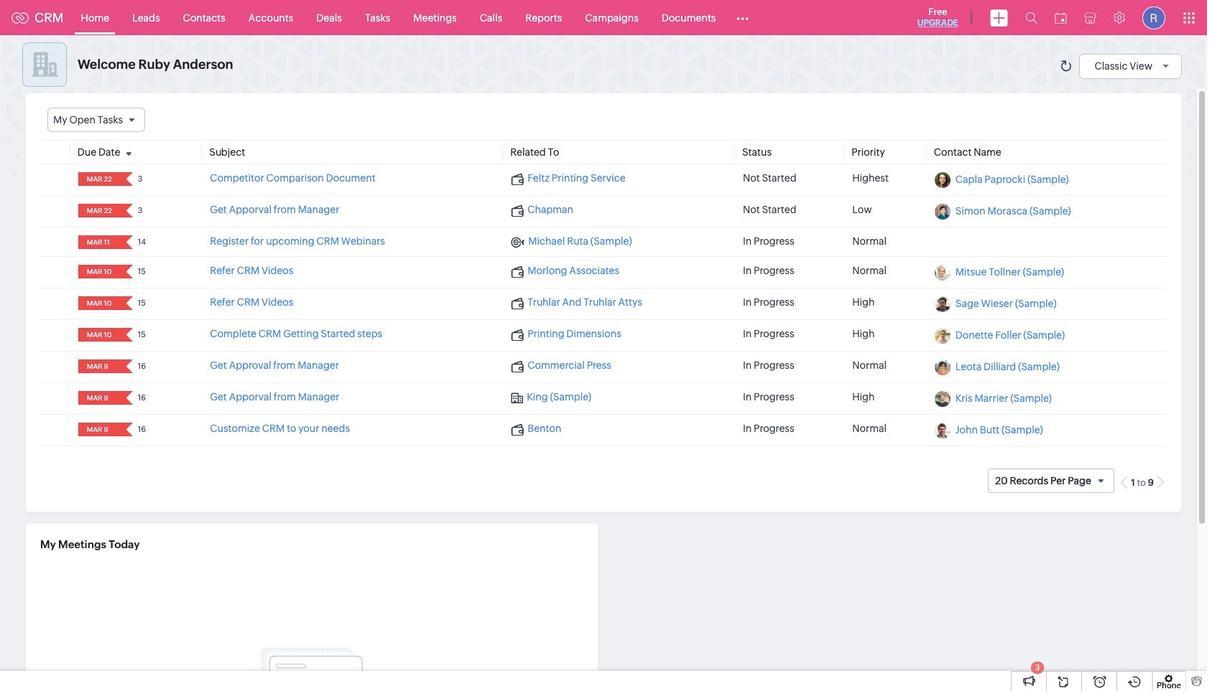 Task type: vqa. For each thing, say whether or not it's contained in the screenshot.
"Calendar" image
yes



Task type: describe. For each thing, give the bounding box(es) containing it.
search image
[[1025, 11, 1037, 24]]

Other Modules field
[[727, 6, 758, 29]]

logo image
[[11, 12, 29, 23]]

create menu image
[[990, 9, 1008, 26]]



Task type: locate. For each thing, give the bounding box(es) containing it.
profile image
[[1142, 6, 1165, 29]]

search element
[[1017, 0, 1046, 35]]

create menu element
[[981, 0, 1017, 35]]

profile element
[[1134, 0, 1174, 35]]

calendar image
[[1055, 12, 1067, 23]]

None field
[[47, 108, 145, 132], [83, 173, 116, 186], [83, 204, 116, 218], [83, 236, 116, 249], [83, 265, 116, 279], [83, 297, 116, 311], [83, 328, 116, 342], [83, 360, 116, 374], [83, 392, 116, 405], [83, 423, 116, 437], [47, 108, 145, 132], [83, 173, 116, 186], [83, 204, 116, 218], [83, 236, 116, 249], [83, 265, 116, 279], [83, 297, 116, 311], [83, 328, 116, 342], [83, 360, 116, 374], [83, 392, 116, 405], [83, 423, 116, 437]]



